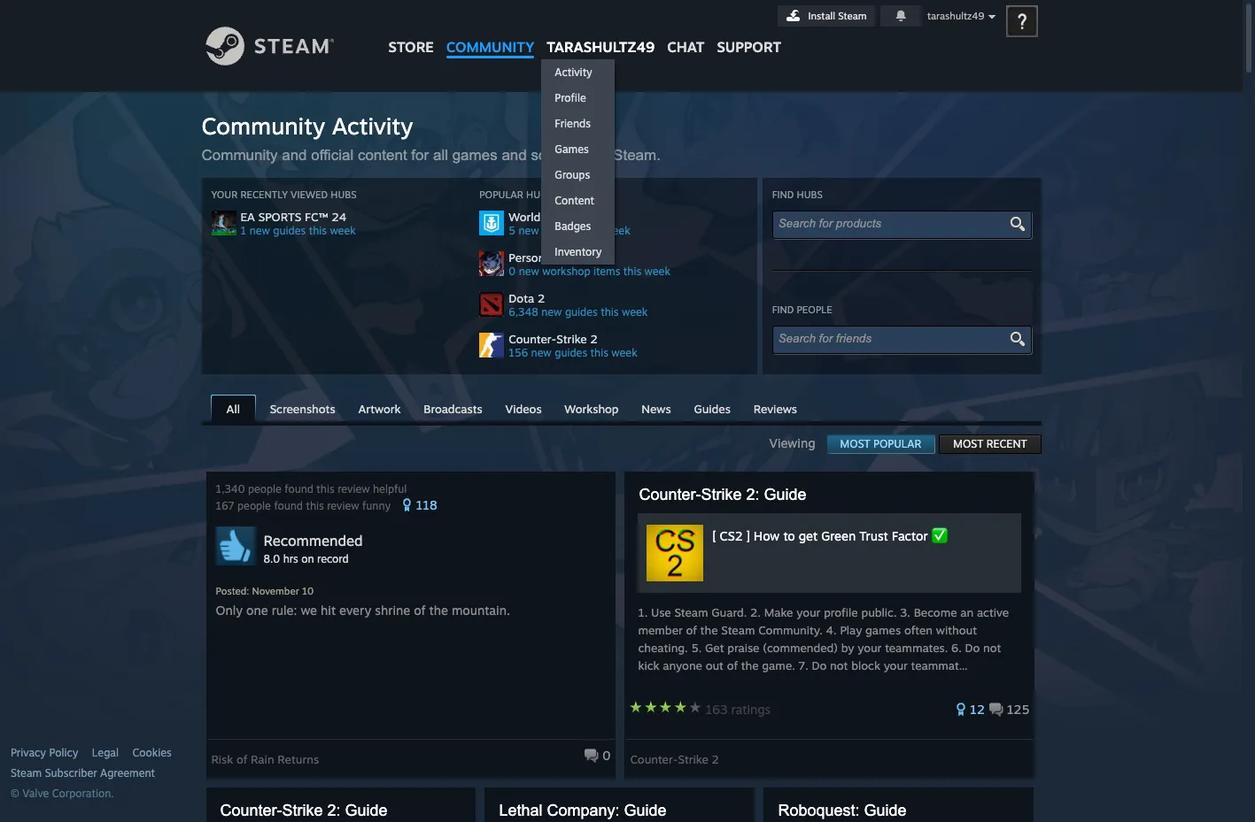 Task type: vqa. For each thing, say whether or not it's contained in the screenshot.
new related to Persona
yes



Task type: describe. For each thing, give the bounding box(es) containing it.
guides inside the counter-strike 2 156 new guides this week
[[555, 346, 587, 360]]

counter-strike 2: guide for 1.
[[639, 486, 806, 504]]

2 vertical spatial the
[[741, 659, 759, 673]]

subscriber
[[45, 767, 97, 780]]

counter- down rain
[[220, 802, 282, 820]]

4.
[[826, 624, 837, 638]]

ea
[[240, 210, 255, 224]]

[
[[713, 529, 716, 544]]

this inside ea sports fc™ 24 1 new guides this week
[[309, 224, 327, 237]]

strike down 163
[[678, 753, 708, 767]]

how
[[754, 529, 780, 544]]

people for 1,340
[[248, 483, 282, 496]]

all link
[[210, 395, 256, 423]]

find for find people
[[772, 304, 794, 316]]

2 and from the left
[[502, 147, 527, 164]]

november
[[252, 585, 299, 598]]

new for world
[[519, 224, 539, 237]]

counter- inside the counter-strike 2 link
[[630, 753, 678, 767]]

persona
[[509, 251, 551, 265]]

store
[[388, 38, 434, 56]]

out
[[706, 659, 724, 673]]

of inside risk of rain returns link
[[236, 753, 247, 767]]

friends
[[555, 117, 591, 130]]

lethal
[[499, 802, 542, 820]]

store link
[[382, 0, 440, 64]]

content
[[358, 147, 407, 164]]

your recently viewed hubs
[[211, 189, 357, 201]]

hrs
[[283, 553, 298, 566]]

2 vertical spatial people
[[237, 500, 271, 513]]

on inside recommended 8.0 hrs on record
[[301, 553, 314, 566]]

0 horizontal spatial not
[[830, 659, 848, 673]]

counter-strike 2 156 new guides this week
[[509, 332, 637, 360]]

of up 5.
[[686, 624, 697, 638]]

2 vertical spatial your
[[884, 659, 908, 673]]

steam right 'install'
[[838, 10, 867, 22]]

install steam
[[808, 10, 867, 22]]

praise
[[727, 641, 759, 655]]

install
[[808, 10, 835, 22]]

games
[[555, 143, 589, 156]]

friends link
[[541, 111, 615, 136]]

hit
[[321, 603, 336, 618]]

by
[[841, 641, 854, 655]]

ea sports fc™ 24 1 new guides this week
[[240, 210, 356, 237]]

new for persona
[[519, 265, 539, 278]]

games link
[[541, 136, 615, 162]]

mountain.
[[452, 603, 510, 618]]

community link
[[440, 0, 541, 64]]

12
[[970, 702, 985, 717]]

we
[[301, 603, 317, 618]]

1 vertical spatial your
[[858, 641, 882, 655]]

every
[[339, 603, 371, 618]]

0 vertical spatial found
[[285, 483, 313, 496]]

new for counter-
[[531, 346, 552, 360]]

anyone
[[663, 659, 702, 673]]

helpful
[[373, 483, 407, 496]]

sports
[[258, 210, 301, 224]]

reviews
[[753, 402, 797, 416]]

guides
[[694, 402, 731, 416]]

©
[[11, 787, 19, 801]]

only
[[216, 603, 243, 618]]

rule:
[[272, 603, 297, 618]]

118
[[416, 498, 437, 513]]

10
[[302, 585, 314, 598]]

profile link
[[541, 85, 615, 111]]

risk
[[211, 753, 233, 767]]

chat
[[667, 38, 705, 56]]

most recent
[[953, 438, 1027, 451]]

popular hubs
[[479, 189, 552, 201]]

roboquest: guide
[[778, 802, 907, 820]]

videos link
[[496, 396, 551, 421]]

counter- down news at the right of the page
[[639, 486, 701, 504]]

1 and from the left
[[282, 147, 307, 164]]

news
[[642, 402, 671, 416]]

counter-strike 2
[[630, 753, 719, 767]]

get
[[799, 529, 818, 544]]

dota
[[509, 291, 534, 306]]

trust
[[859, 529, 888, 544]]

all
[[226, 402, 240, 416]]

1 vertical spatial review
[[327, 500, 359, 513]]

recently
[[240, 189, 288, 201]]

risk of rain returns link
[[211, 747, 319, 767]]

kick
[[638, 659, 659, 673]]

legal
[[92, 747, 119, 760]]

5 inside persona 5 tactica 0 new workshop items this week
[[555, 251, 562, 265]]

6.
[[951, 641, 962, 655]]

world of warships link
[[509, 210, 748, 224]]

block
[[851, 659, 880, 673]]

profile
[[824, 606, 858, 620]]

ratings
[[731, 702, 771, 717]]

steam subscriber agreement link
[[11, 767, 197, 781]]

1 vertical spatial the
[[700, 624, 718, 638]]

counter- inside the counter-strike 2 156 new guides this week
[[509, 332, 557, 346]]

factor
[[892, 529, 928, 544]]

policy
[[49, 747, 78, 760]]

games inside community activity community and official content for all games and software on steam.
[[452, 147, 497, 164]]

legal link
[[92, 747, 119, 761]]

returns
[[277, 753, 319, 767]]

game.
[[762, 659, 795, 673]]

community.
[[758, 624, 823, 638]]

cookies steam subscriber agreement © valve corporation.
[[11, 747, 172, 801]]

screenshots link
[[261, 396, 344, 421]]

this inside the dota 2 6,348 new guides this week
[[601, 306, 619, 319]]

1 horizontal spatial do
[[965, 641, 980, 655]]

on inside community activity community and official content for all games and software on steam.
[[592, 147, 609, 164]]

tarashultz49 link
[[541, 0, 661, 64]]

reviews link
[[745, 396, 806, 421]]

this inside world of warships 5 new artwork this week
[[583, 224, 601, 237]]

persona 5 tactica 0 new workshop items this week
[[509, 251, 670, 278]]

2 for counter-strike 2 156 new guides this week
[[590, 332, 598, 346]]

find people
[[772, 304, 832, 316]]

lethal company: guide
[[499, 802, 667, 820]]

week inside the dota 2 6,348 new guides this week
[[622, 306, 648, 319]]

steam up 'praise'
[[721, 624, 755, 638]]

news link
[[633, 396, 680, 421]]

0 horizontal spatial popular
[[479, 189, 523, 201]]

viewing
[[769, 436, 826, 451]]

to
[[783, 529, 795, 544]]

24
[[332, 210, 346, 224]]

0 vertical spatial review
[[338, 483, 370, 496]]

2 for counter-strike 2
[[712, 753, 719, 767]]

privacy policy
[[11, 747, 78, 760]]

guides inside ea sports fc™ 24 1 new guides this week
[[273, 224, 306, 237]]

2 inside the dota 2 6,348 new guides this week
[[538, 291, 545, 306]]

people for find
[[797, 304, 832, 316]]



Task type: locate. For each thing, give the bounding box(es) containing it.
1 horizontal spatial tarashultz49
[[927, 10, 984, 22]]

community
[[201, 112, 325, 140], [201, 147, 278, 164]]

games down public.
[[865, 624, 901, 638]]

1 vertical spatial games
[[865, 624, 901, 638]]

risk of rain returns
[[211, 753, 319, 767]]

0 vertical spatial counter-strike 2 link
[[509, 332, 748, 346]]

0 horizontal spatial your
[[796, 606, 821, 620]]

most for most popular
[[840, 438, 870, 451]]

0 up dota
[[509, 265, 516, 278]]

0 horizontal spatial most
[[840, 438, 870, 451]]

0 horizontal spatial tarashultz49
[[547, 38, 655, 56]]

new
[[249, 224, 270, 237], [519, 224, 539, 237], [519, 265, 539, 278], [541, 306, 562, 319], [531, 346, 552, 360]]

2 horizontal spatial the
[[741, 659, 759, 673]]

1 horizontal spatial popular
[[873, 438, 921, 451]]

artwork
[[358, 402, 401, 416]]

steam right use
[[674, 606, 708, 620]]

1 vertical spatial find
[[772, 304, 794, 316]]

new up persona
[[519, 224, 539, 237]]

0 vertical spatial community
[[201, 112, 325, 140]]

cs2
[[720, 529, 743, 544]]

8.0
[[263, 553, 280, 566]]

videos
[[505, 402, 542, 416]]

install steam link
[[777, 5, 875, 27]]

guides inside the dota 2 6,348 new guides this week
[[565, 306, 598, 319]]

the inside posted: november 10 only one rule: we hit every shrine of the mountain.
[[429, 603, 448, 618]]

0 horizontal spatial counter-strike 2: guide
[[220, 802, 388, 820]]

week inside ea sports fc™ 24 1 new guides this week
[[330, 224, 356, 237]]

strike down the "returns"
[[282, 802, 323, 820]]

None text field
[[778, 217, 1010, 230], [778, 332, 1010, 345], [778, 217, 1010, 230], [778, 332, 1010, 345]]

privacy
[[11, 747, 46, 760]]

2:
[[746, 486, 759, 504], [327, 802, 341, 820]]

strike down the dota 2 6,348 new guides this week in the top of the page
[[557, 332, 587, 346]]

0 vertical spatial your
[[796, 606, 821, 620]]

6,348
[[509, 306, 538, 319]]

content link
[[541, 188, 615, 213]]

new inside ea sports fc™ 24 1 new guides this week
[[249, 224, 270, 237]]

1 horizontal spatial not
[[983, 641, 1001, 655]]

2 hubs from the left
[[526, 189, 552, 201]]

1 horizontal spatial most
[[953, 438, 983, 451]]

week up dota 2 link
[[644, 265, 670, 278]]

2 vertical spatial guides
[[555, 346, 587, 360]]

0 vertical spatial 0
[[509, 265, 516, 278]]

your up block
[[858, 641, 882, 655]]

on right games
[[592, 147, 609, 164]]

week inside the counter-strike 2 156 new guides this week
[[611, 346, 637, 360]]

1 vertical spatial 0
[[603, 748, 611, 763]]

this inside the counter-strike 2 156 new guides this week
[[590, 346, 608, 360]]

broadcasts
[[424, 402, 482, 416]]

2: for roboquest:
[[327, 802, 341, 820]]

inventory link
[[541, 239, 615, 265]]

most for most recent
[[953, 438, 983, 451]]

counter-
[[509, 332, 557, 346], [639, 486, 701, 504], [630, 753, 678, 767], [220, 802, 282, 820]]

of right out
[[727, 659, 738, 673]]

2 down the dota 2 6,348 new guides this week in the top of the page
[[590, 332, 598, 346]]

community up your
[[201, 147, 278, 164]]

0 horizontal spatial do
[[812, 659, 827, 673]]

games right all
[[452, 147, 497, 164]]

1 horizontal spatial your
[[858, 641, 882, 655]]

5 left tactica
[[555, 251, 562, 265]]

the left mountain.
[[429, 603, 448, 618]]

and left the official
[[282, 147, 307, 164]]

week up persona 5 tactica link
[[604, 224, 630, 237]]

0 horizontal spatial 2:
[[327, 802, 341, 820]]

1 vertical spatial 2
[[590, 332, 598, 346]]

support
[[717, 38, 781, 56]]

156
[[509, 346, 528, 360]]

your up community.
[[796, 606, 821, 620]]

shrine
[[375, 603, 410, 618]]

your
[[211, 189, 238, 201]]

profile
[[555, 91, 586, 105]]

privacy policy link
[[11, 747, 78, 761]]

guides link
[[685, 396, 739, 421]]

popular
[[479, 189, 523, 201], [873, 438, 921, 451]]

guide
[[764, 486, 806, 504], [345, 802, 388, 820], [624, 802, 667, 820], [864, 802, 907, 820]]

review left the funny
[[327, 500, 359, 513]]

on right hrs on the left of page
[[301, 553, 314, 566]]

0 vertical spatial tarashultz49
[[927, 10, 984, 22]]

new right 1
[[249, 224, 270, 237]]

2 down 163
[[712, 753, 719, 767]]

and up popular hubs
[[502, 147, 527, 164]]

2 vertical spatial 2
[[712, 753, 719, 767]]

not down by
[[830, 659, 848, 673]]

find for find hubs
[[772, 189, 794, 201]]

0 up company: at the bottom left of the page
[[603, 748, 611, 763]]

new inside persona 5 tactica 0 new workshop items this week
[[519, 265, 539, 278]]

1 horizontal spatial games
[[865, 624, 901, 638]]

1 vertical spatial tarashultz49
[[547, 38, 655, 56]]

activity up content at top
[[332, 112, 413, 140]]

2 right dota
[[538, 291, 545, 306]]

0 vertical spatial 2:
[[746, 486, 759, 504]]

1 community from the top
[[201, 112, 325, 140]]

1 horizontal spatial the
[[700, 624, 718, 638]]

activity up the profile
[[555, 66, 592, 79]]

all
[[433, 147, 448, 164]]

0 vertical spatial do
[[965, 641, 980, 655]]

steam down the "privacy"
[[11, 767, 42, 780]]

hubs up '24'
[[331, 189, 357, 201]]

record
[[317, 553, 349, 566]]

0 vertical spatial activity
[[555, 66, 592, 79]]

strike inside the counter-strike 2 156 new guides this week
[[557, 332, 587, 346]]

0 horizontal spatial 0
[[509, 265, 516, 278]]

0 vertical spatial find
[[772, 189, 794, 201]]

None image field
[[1007, 216, 1027, 232], [1007, 331, 1027, 347], [1007, 216, 1027, 232], [1007, 331, 1027, 347]]

1 vertical spatial counter-strike 2: guide
[[220, 802, 388, 820]]

guard.
[[712, 606, 747, 620]]

1 vertical spatial not
[[830, 659, 848, 673]]

0 horizontal spatial 2
[[538, 291, 545, 306]]

0 vertical spatial the
[[429, 603, 448, 618]]

✅
[[931, 529, 947, 544]]

activity inside activity link
[[555, 66, 592, 79]]

company:
[[547, 802, 620, 820]]

counter-strike 2 link down dota 2 link
[[509, 332, 748, 346]]

recommended
[[263, 532, 363, 550]]

steam.
[[613, 147, 661, 164]]

2: for 1.
[[746, 486, 759, 504]]

1 horizontal spatial and
[[502, 147, 527, 164]]

your down teammates.
[[884, 659, 908, 673]]

do right 6.
[[965, 641, 980, 655]]

0 vertical spatial 2
[[538, 291, 545, 306]]

guides down the dota 2 6,348 new guides this week in the top of the page
[[555, 346, 587, 360]]

5 up persona
[[509, 224, 515, 237]]

1 vertical spatial activity
[[332, 112, 413, 140]]

this inside persona 5 tactica 0 new workshop items this week
[[623, 265, 641, 278]]

0 vertical spatial 5
[[509, 224, 515, 237]]

support link
[[711, 0, 788, 60]]

warships
[[558, 210, 607, 224]]

0 vertical spatial games
[[452, 147, 497, 164]]

cookies
[[132, 747, 172, 760]]

games inside 1. use steam guard. 2. make your profile public. 3. become an active member of the steam community. 4. play games often without cheating. 5. get praise (commended) by your teammates. 6. do not kick anyone out of the game. 7. do not block your teammat...
[[865, 624, 901, 638]]

workshop link
[[556, 396, 628, 421]]

posted: november 10 only one rule: we hit every shrine of the mountain.
[[216, 585, 510, 618]]

active
[[977, 606, 1009, 620]]

new right "156"
[[531, 346, 552, 360]]

counter-strike 2: guide up '['
[[639, 486, 806, 504]]

0 horizontal spatial and
[[282, 147, 307, 164]]

1 horizontal spatial 5
[[555, 251, 562, 265]]

2 horizontal spatial your
[[884, 659, 908, 673]]

artwork link
[[349, 396, 410, 421]]

guides up the counter-strike 2 156 new guides this week
[[565, 306, 598, 319]]

the down 'praise'
[[741, 659, 759, 673]]

0 horizontal spatial games
[[452, 147, 497, 164]]

workshop
[[542, 265, 590, 278]]

1 horizontal spatial activity
[[555, 66, 592, 79]]

of inside posted: november 10 only one rule: we hit every shrine of the mountain.
[[414, 603, 426, 618]]

play
[[840, 624, 862, 638]]

1 vertical spatial guides
[[565, 306, 598, 319]]

1 vertical spatial counter-strike 2 link
[[630, 747, 719, 767]]

0 vertical spatial people
[[797, 304, 832, 316]]

without
[[936, 624, 977, 638]]

[ cs2 ] how to get green trust factor ✅
[[713, 529, 947, 544]]

not
[[983, 641, 1001, 655], [830, 659, 848, 673]]

week inside world of warships 5 new artwork this week
[[604, 224, 630, 237]]

0 horizontal spatial the
[[429, 603, 448, 618]]

1 vertical spatial 5
[[555, 251, 562, 265]]

review up the funny
[[338, 483, 370, 496]]

1 find from the top
[[772, 189, 794, 201]]

new inside world of warships 5 new artwork this week
[[519, 224, 539, 237]]

most recent link
[[939, 435, 1041, 454]]

1 vertical spatial community
[[201, 147, 278, 164]]

workshop
[[565, 402, 619, 416]]

7.
[[799, 659, 808, 673]]

1 horizontal spatial 2:
[[746, 486, 759, 504]]

1 horizontal spatial 2
[[590, 332, 598, 346]]

1 most from the left
[[840, 438, 870, 451]]

most right "viewing"
[[840, 438, 870, 451]]

0 inside persona 5 tactica 0 new workshop items this week
[[509, 265, 516, 278]]

most left recent
[[953, 438, 983, 451]]

strike up '['
[[701, 486, 742, 504]]

counter-strike 2 link down 163
[[630, 747, 719, 767]]

5
[[509, 224, 515, 237], [555, 251, 562, 265]]

1 vertical spatial found
[[274, 500, 303, 513]]

163
[[705, 702, 728, 717]]

1 horizontal spatial on
[[592, 147, 609, 164]]

1 vertical spatial do
[[812, 659, 827, 673]]

1 vertical spatial 2:
[[327, 802, 341, 820]]

persona 5 tactica link
[[509, 251, 748, 265]]

1 vertical spatial popular
[[873, 438, 921, 451]]

1 horizontal spatial hubs
[[526, 189, 552, 201]]

do right the 7.
[[812, 659, 827, 673]]

of right world in the top left of the page
[[544, 210, 555, 224]]

1 horizontal spatial 0
[[603, 748, 611, 763]]

2.
[[750, 606, 761, 620]]

agreement
[[100, 767, 155, 780]]

counter- down 6,348
[[509, 332, 557, 346]]

of right risk
[[236, 753, 247, 767]]

games
[[452, 147, 497, 164], [865, 624, 901, 638]]

2 horizontal spatial 2
[[712, 753, 719, 767]]

1 vertical spatial on
[[301, 553, 314, 566]]

most
[[840, 438, 870, 451], [953, 438, 983, 451]]

content
[[555, 194, 594, 207]]

0 vertical spatial guides
[[273, 224, 306, 237]]

1 vertical spatial people
[[248, 483, 282, 496]]

new inside the dota 2 6,348 new guides this week
[[541, 306, 562, 319]]

counter-strike 2 link
[[509, 332, 748, 346], [630, 747, 719, 767]]

rain
[[251, 753, 274, 767]]

0 horizontal spatial activity
[[332, 112, 413, 140]]

week down persona 5 tactica link
[[622, 306, 648, 319]]

hubs up world in the top left of the page
[[526, 189, 552, 201]]

cheating.
[[638, 641, 688, 655]]

chat link
[[661, 0, 711, 60]]

fc™
[[305, 210, 328, 224]]

new right 6,348
[[541, 306, 562, 319]]

counter-strike 2: guide for roboquest:
[[220, 802, 388, 820]]

2
[[538, 291, 545, 306], [590, 332, 598, 346], [712, 753, 719, 767]]

1 horizontal spatial counter-strike 2: guide
[[639, 486, 806, 504]]

become
[[914, 606, 957, 620]]

of inside world of warships 5 new artwork this week
[[544, 210, 555, 224]]

often
[[904, 624, 933, 638]]

screenshots
[[270, 402, 335, 416]]

counter-strike 2: guide down the "returns"
[[220, 802, 388, 820]]

groups
[[555, 168, 590, 182]]

2 inside the counter-strike 2 156 new guides this week
[[590, 332, 598, 346]]

5.
[[691, 641, 702, 655]]

0 vertical spatial popular
[[479, 189, 523, 201]]

corporation.
[[52, 787, 114, 801]]

steam inside cookies steam subscriber agreement © valve corporation.
[[11, 767, 42, 780]]

strike
[[557, 332, 587, 346], [701, 486, 742, 504], [678, 753, 708, 767], [282, 802, 323, 820]]

groups link
[[541, 162, 615, 188]]

week right fc™
[[330, 224, 356, 237]]

0 vertical spatial on
[[592, 147, 609, 164]]

not down active
[[983, 641, 1001, 655]]

posted:
[[216, 585, 249, 598]]

the up get
[[700, 624, 718, 638]]

0 horizontal spatial 5
[[509, 224, 515, 237]]

0 vertical spatial not
[[983, 641, 1001, 655]]

week down dota 2 link
[[611, 346, 637, 360]]

community up recently
[[201, 112, 325, 140]]

0 horizontal spatial on
[[301, 553, 314, 566]]

guides down your recently viewed hubs
[[273, 224, 306, 237]]

the
[[429, 603, 448, 618], [700, 624, 718, 638], [741, 659, 759, 673]]

world
[[509, 210, 541, 224]]

0 horizontal spatial hubs
[[331, 189, 357, 201]]

2 find from the top
[[772, 304, 794, 316]]

week inside persona 5 tactica 0 new workshop items this week
[[644, 265, 670, 278]]

broadcasts link
[[415, 396, 491, 421]]

0 vertical spatial counter-strike 2: guide
[[639, 486, 806, 504]]

new up dota
[[519, 265, 539, 278]]

world of warships 5 new artwork this week
[[509, 210, 630, 237]]

2 community from the top
[[201, 147, 278, 164]]

activity inside community activity community and official content for all games and software on steam.
[[332, 112, 413, 140]]

2 most from the left
[[953, 438, 983, 451]]

5 inside world of warships 5 new artwork this week
[[509, 224, 515, 237]]

most popular link
[[826, 435, 935, 454]]

counter- up lethal company: guide
[[630, 753, 678, 767]]

new inside the counter-strike 2 156 new guides this week
[[531, 346, 552, 360]]

1 hubs from the left
[[331, 189, 357, 201]]

of right shrine
[[414, 603, 426, 618]]



